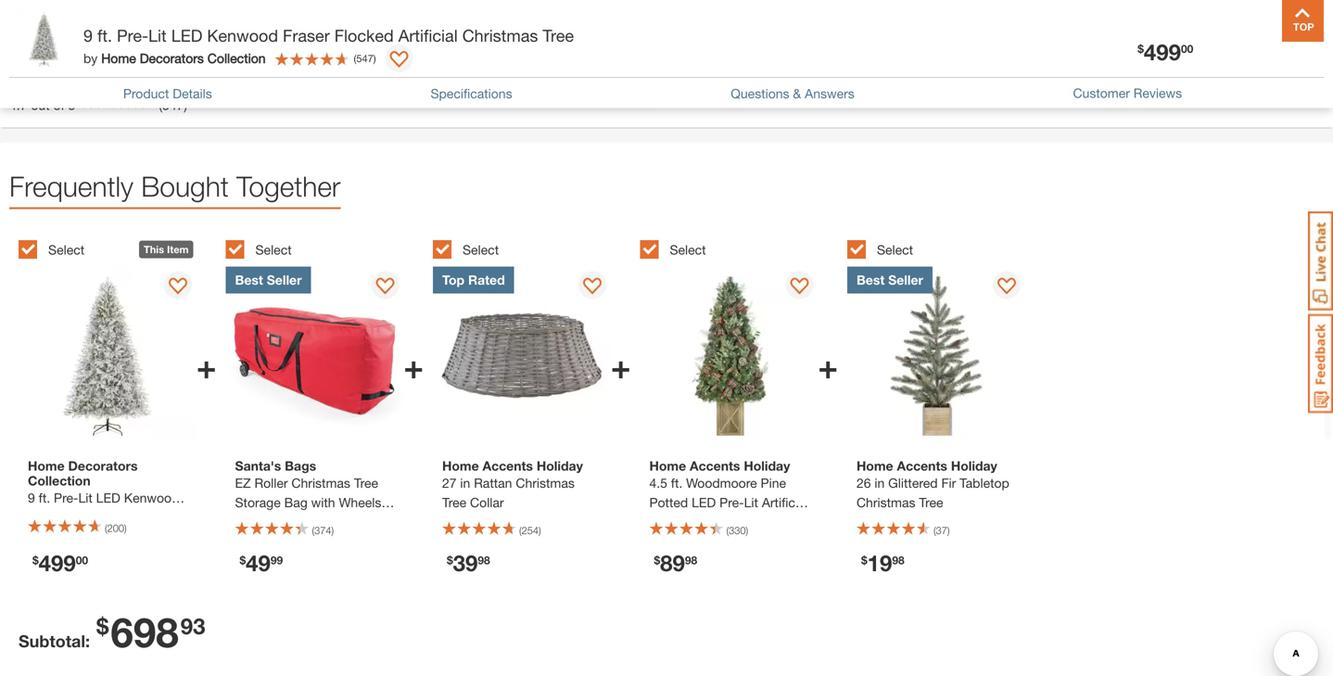 Task type: locate. For each thing, give the bounding box(es) containing it.
0 horizontal spatial holiday
[[537, 458, 583, 474]]

tree inside santa's bags ez roller christmas tree storage bag with wheels for trees up to 9 ft. tall
[[354, 475, 378, 491]]

$ inside the 1 / 5 'group'
[[32, 554, 39, 567]]

home for 89
[[650, 458, 686, 474]]

4.7 out of 5
[[9, 98, 75, 113]]

( down home accents holiday 26 in glittered fir tabletop christmas tree
[[934, 525, 936, 537]]

1 accents from the left
[[483, 458, 533, 474]]

in right 26 at the right bottom of page
[[875, 475, 885, 491]]

ez
[[235, 475, 251, 491]]

26 in glittered fir tabletop christmas tree image
[[848, 267, 1026, 445]]

5 / 5 group
[[848, 230, 1046, 603]]

christmas down 26 at the right bottom of page
[[857, 495, 916, 510]]

product image image
[[14, 9, 74, 70]]

9 right the "to"
[[325, 514, 332, 530]]

1 vertical spatial artificial
[[762, 495, 808, 510]]

christmas up ( 254 )
[[516, 475, 575, 491]]

best for 49
[[235, 272, 263, 288]]

1 horizontal spatial holiday
[[744, 458, 791, 474]]

0 horizontal spatial pre-
[[117, 26, 148, 45]]

5 select from the left
[[877, 242, 914, 257]]

accents inside "home accents holiday 4.5 ft. woodmoore pine potted led pre-lit artificial christmas tree"
[[690, 458, 741, 474]]

tree inside "home accents holiday 27 in rattan christmas tree collar"
[[442, 495, 467, 510]]

tall
[[351, 514, 369, 530]]

display image for 49
[[376, 278, 395, 296]]

lit
[[148, 26, 167, 45], [744, 495, 759, 510]]

in
[[460, 475, 471, 491], [875, 475, 885, 491]]

select inside 3 / 5 group
[[463, 242, 499, 257]]

accents
[[483, 458, 533, 474], [690, 458, 741, 474], [897, 458, 948, 474]]

artificial inside "home accents holiday 4.5 ft. woodmoore pine potted led pre-lit artificial christmas tree"
[[762, 495, 808, 510]]

98 down glittered
[[893, 554, 905, 567]]

glittered
[[889, 475, 938, 491]]

) inside 3 / 5 group
[[539, 525, 541, 537]]

customer
[[9, 68, 88, 88], [1074, 86, 1131, 101]]

for
[[235, 514, 251, 530]]

( down "home accents holiday 27 in rattan christmas tree collar"
[[519, 525, 522, 537]]

4 select from the left
[[670, 242, 706, 257]]

1 horizontal spatial accents
[[690, 458, 741, 474]]

home right by
[[101, 51, 136, 66]]

)
[[374, 52, 376, 64], [332, 525, 334, 537], [539, 525, 541, 537], [746, 525, 749, 537], [948, 525, 950, 537]]

) for 89
[[746, 525, 749, 537]]

( inside 2 / 5 group
[[312, 525, 315, 537]]

+ for 3 / 5 group
[[611, 346, 631, 386]]

wheels
[[339, 495, 382, 510]]

00 inside the 1 / 5 'group'
[[76, 554, 88, 567]]

christmas down potted
[[650, 514, 709, 530]]

select
[[48, 242, 85, 257], [256, 242, 292, 257], [463, 242, 499, 257], [670, 242, 706, 257], [877, 242, 914, 257]]

pre- down woodmoore
[[720, 495, 744, 510]]

0 horizontal spatial ft.
[[97, 26, 112, 45]]

1 horizontal spatial customer reviews
[[1074, 86, 1183, 101]]

pre- up the decorators at the left top
[[117, 26, 148, 45]]

artificial
[[399, 26, 458, 45], [762, 495, 808, 510]]

this
[[144, 244, 164, 256]]

holiday
[[537, 458, 583, 474], [744, 458, 791, 474], [951, 458, 998, 474]]

home up 27
[[442, 458, 479, 474]]

0 horizontal spatial accents
[[483, 458, 533, 474]]

( right up
[[312, 525, 315, 537]]

2 / 5 group
[[226, 230, 424, 603]]

0 horizontal spatial in
[[460, 475, 471, 491]]

ft.
[[97, 26, 112, 45], [671, 475, 683, 491], [335, 514, 347, 530]]

$
[[1138, 42, 1144, 55], [32, 554, 39, 567], [240, 554, 246, 567], [447, 554, 453, 567], [654, 554, 660, 567], [862, 554, 868, 567], [96, 613, 109, 639]]

home inside home accents holiday 26 in glittered fir tabletop christmas tree
[[857, 458, 894, 474]]

0 horizontal spatial seller
[[267, 272, 302, 288]]

holiday for 19
[[951, 458, 998, 474]]

( 37 )
[[934, 525, 950, 537]]

accents inside home accents holiday 26 in glittered fir tabletop christmas tree
[[897, 458, 948, 474]]

) right the "to"
[[332, 525, 334, 537]]

( 374 )
[[312, 525, 334, 537]]

1 in from the left
[[460, 475, 471, 491]]

98 inside $ 89 98
[[685, 554, 698, 567]]

2 select from the left
[[256, 242, 292, 257]]

+ for 4 / 5 group
[[818, 346, 838, 386]]

0 horizontal spatial $ 499 00
[[32, 550, 88, 576]]

39
[[453, 550, 478, 576]]

1 horizontal spatial led
[[692, 495, 716, 510]]

home for 19
[[857, 458, 894, 474]]

seller for 19
[[889, 272, 924, 288]]

1 horizontal spatial 98
[[685, 554, 698, 567]]

display image inside the 1 / 5 'group'
[[169, 278, 187, 296]]

best inside 5 / 5 group
[[857, 272, 885, 288]]

home up 26 at the right bottom of page
[[857, 458, 894, 474]]

0 vertical spatial 00
[[1182, 42, 1194, 55]]

with
[[311, 495, 335, 510]]

2 + from the left
[[404, 346, 424, 386]]

best seller inside 2 / 5 group
[[235, 272, 302, 288]]

trees
[[254, 514, 285, 530]]

0 vertical spatial pre-
[[117, 26, 148, 45]]

potted
[[650, 495, 688, 510]]

accents up rattan
[[483, 458, 533, 474]]

( inside 5 / 5 group
[[934, 525, 936, 537]]

1 horizontal spatial customer
[[1074, 86, 1131, 101]]

christmas
[[463, 26, 538, 45], [292, 475, 351, 491], [516, 475, 575, 491], [857, 495, 916, 510], [650, 514, 709, 530]]

accents up glittered
[[897, 458, 948, 474]]

christmas up with
[[292, 475, 351, 491]]

1 98 from the left
[[478, 554, 490, 567]]

) for 19
[[948, 525, 950, 537]]

details
[[173, 86, 212, 101]]

subtotal:
[[19, 631, 90, 651]]

christmas inside "home accents holiday 27 in rattan christmas tree collar"
[[516, 475, 575, 491]]

+
[[197, 346, 217, 386], [404, 346, 424, 386], [611, 346, 631, 386], [818, 346, 838, 386]]

christmas inside santa's bags ez roller christmas tree storage bag with wheels for trees up to 9 ft. tall
[[292, 475, 351, 491]]

display image
[[390, 51, 409, 70], [376, 278, 395, 296], [583, 278, 602, 296]]

lit up 330
[[744, 495, 759, 510]]

select for 49
[[256, 242, 292, 257]]

98 inside $ 39 98
[[478, 554, 490, 567]]

1 horizontal spatial best seller
[[857, 272, 924, 288]]

0 horizontal spatial customer reviews
[[9, 68, 159, 88]]

( inside 4 / 5 group
[[727, 525, 729, 537]]

1 horizontal spatial in
[[875, 475, 885, 491]]

holiday inside home accents holiday 26 in glittered fir tabletop christmas tree
[[951, 458, 998, 474]]

0 horizontal spatial 98
[[478, 554, 490, 567]]

19
[[868, 550, 893, 576]]

$ inside $ 19 98
[[862, 554, 868, 567]]

bags
[[285, 458, 316, 474]]

1 horizontal spatial reviews
[[1134, 86, 1183, 101]]

27 in rattan christmas tree collar image
[[433, 267, 611, 445]]

holiday up 254
[[537, 458, 583, 474]]

2 best seller from the left
[[857, 272, 924, 288]]

woodmoore
[[686, 475, 757, 491]]

2 best from the left
[[857, 272, 885, 288]]

select for 19
[[877, 242, 914, 257]]

customer reviews button
[[1074, 84, 1183, 103], [1074, 84, 1183, 103]]

1 horizontal spatial display image
[[791, 278, 809, 296]]

1 + from the left
[[197, 346, 217, 386]]

$ 39 98
[[447, 550, 490, 576]]

accents up woodmoore
[[690, 458, 741, 474]]

2 in from the left
[[875, 475, 885, 491]]

0 horizontal spatial customer
[[9, 68, 88, 88]]

best
[[235, 272, 263, 288], [857, 272, 885, 288]]

( down flocked
[[354, 52, 357, 64]]

holiday inside "home accents holiday 27 in rattan christmas tree collar"
[[537, 458, 583, 474]]

accents inside "home accents holiday 27 in rattan christmas tree collar"
[[483, 458, 533, 474]]

in for 19
[[875, 475, 885, 491]]

1 horizontal spatial artificial
[[762, 495, 808, 510]]

0 horizontal spatial best seller
[[235, 272, 302, 288]]

) down woodmoore
[[746, 525, 749, 537]]

holiday up tabletop
[[951, 458, 998, 474]]

2 horizontal spatial ft.
[[671, 475, 683, 491]]

) down fir
[[948, 525, 950, 537]]

1 horizontal spatial $ 499 00
[[1138, 38, 1194, 65]]

1 vertical spatial 499
[[39, 550, 76, 576]]

select inside 5 / 5 group
[[877, 242, 914, 257]]

in inside "home accents holiday 27 in rattan christmas tree collar"
[[460, 475, 471, 491]]

5
[[68, 98, 75, 113]]

2 horizontal spatial 98
[[893, 554, 905, 567]]

3 display image from the left
[[998, 278, 1016, 296]]

seller inside 2 / 5 group
[[267, 272, 302, 288]]

9 ft. pre-lit led kenwood fraser flocked artificial christmas tree
[[83, 26, 574, 45]]

( inside 3 / 5 group
[[519, 525, 522, 537]]

1 horizontal spatial seller
[[889, 272, 924, 288]]

1 vertical spatial pre-
[[720, 495, 744, 510]]

led inside "home accents holiday 4.5 ft. woodmoore pine potted led pre-lit artificial christmas tree"
[[692, 495, 716, 510]]

98 inside $ 19 98
[[893, 554, 905, 567]]

2 accents from the left
[[690, 458, 741, 474]]

(547)
[[159, 98, 187, 113]]

1 best from the left
[[235, 272, 263, 288]]

3 select from the left
[[463, 242, 499, 257]]

pre-
[[117, 26, 148, 45], [720, 495, 744, 510]]

in inside home accents holiday 26 in glittered fir tabletop christmas tree
[[875, 475, 885, 491]]

(
[[354, 52, 357, 64], [312, 525, 315, 537], [519, 525, 522, 537], [727, 525, 729, 537], [934, 525, 936, 537]]

1 vertical spatial lit
[[744, 495, 759, 510]]

storage
[[235, 495, 281, 510]]

( for 89
[[727, 525, 729, 537]]

) down flocked
[[374, 52, 376, 64]]

) inside 4 / 5 group
[[746, 525, 749, 537]]

reviews
[[92, 68, 159, 88], [1134, 86, 1183, 101]]

product
[[123, 86, 169, 101]]

1 holiday from the left
[[537, 458, 583, 474]]

christmas inside home accents holiday 26 in glittered fir tabletop christmas tree
[[857, 495, 916, 510]]

2 vertical spatial ft.
[[335, 514, 347, 530]]

to
[[309, 514, 321, 530]]

1 seller from the left
[[267, 272, 302, 288]]

led down woodmoore
[[692, 495, 716, 510]]

holiday up pine
[[744, 458, 791, 474]]

1 best seller from the left
[[235, 272, 302, 288]]

1 vertical spatial 9
[[325, 514, 332, 530]]

display image inside 4 / 5 group
[[791, 278, 809, 296]]

seller
[[267, 272, 302, 288], [889, 272, 924, 288]]

ft. up by
[[97, 26, 112, 45]]

pre- inside "home accents holiday 4.5 ft. woodmoore pine potted led pre-lit artificial christmas tree"
[[720, 495, 744, 510]]

select inside 2 / 5 group
[[256, 242, 292, 257]]

lit up the decorators at the left top
[[148, 26, 167, 45]]

home up 4.5
[[650, 458, 686, 474]]

374
[[315, 525, 332, 537]]

2 horizontal spatial accents
[[897, 458, 948, 474]]

2 display image from the left
[[791, 278, 809, 296]]

37
[[936, 525, 948, 537]]

in for 39
[[460, 475, 471, 491]]

1 horizontal spatial 499
[[1144, 38, 1182, 65]]

0 horizontal spatial artificial
[[399, 26, 458, 45]]

1 vertical spatial 00
[[76, 554, 88, 567]]

9 up by
[[83, 26, 93, 45]]

4.5 ft. woodmoore pine potted led pre-lit artificial christmas tree image
[[640, 267, 818, 445]]

49
[[246, 550, 271, 576]]

4 + from the left
[[818, 346, 838, 386]]

3 + from the left
[[611, 346, 631, 386]]

collection
[[208, 51, 266, 66]]

in right 27
[[460, 475, 471, 491]]

+ inside 2 / 5 group
[[404, 346, 424, 386]]

0 horizontal spatial 499
[[39, 550, 76, 576]]

best inside 2 / 5 group
[[235, 272, 263, 288]]

98 for 89
[[685, 554, 698, 567]]

) for 39
[[539, 525, 541, 537]]

1 vertical spatial ft.
[[671, 475, 683, 491]]

( for 39
[[519, 525, 522, 537]]

3 98 from the left
[[893, 554, 905, 567]]

0 horizontal spatial reviews
[[92, 68, 159, 88]]

ft. left tall
[[335, 514, 347, 530]]

) inside 2 / 5 group
[[332, 525, 334, 537]]

1 horizontal spatial pre-
[[720, 495, 744, 510]]

1 horizontal spatial 00
[[1182, 42, 1194, 55]]

pine
[[761, 475, 787, 491]]

specifications button
[[431, 84, 513, 103], [431, 84, 513, 103]]

2 98 from the left
[[685, 554, 698, 567]]

1 vertical spatial led
[[692, 495, 716, 510]]

tree
[[543, 26, 574, 45], [354, 475, 378, 491], [442, 495, 467, 510], [919, 495, 944, 510], [712, 514, 736, 530]]

3 holiday from the left
[[951, 458, 998, 474]]

1 display image from the left
[[169, 278, 187, 296]]

98 down potted
[[685, 554, 698, 567]]

artificial right flocked
[[399, 26, 458, 45]]

best seller for 49
[[235, 272, 302, 288]]

1 horizontal spatial ft.
[[335, 514, 347, 530]]

lit inside "home accents holiday 4.5 ft. woodmoore pine potted led pre-lit artificial christmas tree"
[[744, 495, 759, 510]]

+ inside 3 / 5 group
[[611, 346, 631, 386]]

+ inside 4 / 5 group
[[818, 346, 838, 386]]

2 seller from the left
[[889, 272, 924, 288]]

00
[[1182, 42, 1194, 55], [76, 554, 88, 567]]

98
[[478, 554, 490, 567], [685, 554, 698, 567], [893, 554, 905, 567]]

product details
[[123, 86, 212, 101]]

rated
[[468, 272, 505, 288]]

9
[[83, 26, 93, 45], [325, 514, 332, 530]]

0 horizontal spatial best
[[235, 272, 263, 288]]

) down "home accents holiday 27 in rattan christmas tree collar"
[[539, 525, 541, 537]]

0 vertical spatial 9
[[83, 26, 93, 45]]

seller inside 5 / 5 group
[[889, 272, 924, 288]]

of
[[53, 98, 65, 113]]

best seller inside 5 / 5 group
[[857, 272, 924, 288]]

best seller
[[235, 272, 302, 288], [857, 272, 924, 288]]

499
[[1144, 38, 1182, 65], [39, 550, 76, 576]]

2 horizontal spatial display image
[[998, 278, 1016, 296]]

rattan
[[474, 475, 512, 491]]

fraser
[[283, 26, 330, 45]]

by home decorators collection
[[83, 51, 266, 66]]

home inside "home accents holiday 4.5 ft. woodmoore pine potted led pre-lit artificial christmas tree"
[[650, 458, 686, 474]]

holiday inside "home accents holiday 4.5 ft. woodmoore pine potted led pre-lit artificial christmas tree"
[[744, 458, 791, 474]]

decorators
[[140, 51, 204, 66]]

3 accents from the left
[[897, 458, 948, 474]]

1 horizontal spatial 9
[[325, 514, 332, 530]]

98 for 39
[[478, 554, 490, 567]]

artificial down pine
[[762, 495, 808, 510]]

0 vertical spatial artificial
[[399, 26, 458, 45]]

( down woodmoore
[[727, 525, 729, 537]]

) inside 5 / 5 group
[[948, 525, 950, 537]]

2 horizontal spatial holiday
[[951, 458, 998, 474]]

display image inside 5 / 5 group
[[998, 278, 1016, 296]]

$ 49 99
[[240, 550, 283, 576]]

best seller for 19
[[857, 272, 924, 288]]

0 horizontal spatial led
[[171, 26, 203, 45]]

seller for 49
[[267, 272, 302, 288]]

98 down collar
[[478, 554, 490, 567]]

select inside the 1 / 5 'group'
[[48, 242, 85, 257]]

display image
[[169, 278, 187, 296], [791, 278, 809, 296], [998, 278, 1016, 296]]

1 horizontal spatial lit
[[744, 495, 759, 510]]

led up by home decorators collection
[[171, 26, 203, 45]]

0 horizontal spatial 00
[[76, 554, 88, 567]]

home inside "home accents holiday 27 in rattan christmas tree collar"
[[442, 458, 479, 474]]

2 holiday from the left
[[744, 458, 791, 474]]

1 horizontal spatial best
[[857, 272, 885, 288]]

home accents holiday 4.5 ft. woodmoore pine potted led pre-lit artificial christmas tree
[[650, 458, 808, 530]]

christmas inside "home accents holiday 4.5 ft. woodmoore pine potted led pre-lit artificial christmas tree"
[[650, 514, 709, 530]]

ft. right 4.5
[[671, 475, 683, 491]]

0 horizontal spatial lit
[[148, 26, 167, 45]]

0 vertical spatial ft.
[[97, 26, 112, 45]]

0 horizontal spatial display image
[[169, 278, 187, 296]]

1 select from the left
[[48, 242, 85, 257]]

1 vertical spatial $ 499 00
[[32, 550, 88, 576]]



Task type: vqa. For each thing, say whether or not it's contained in the screenshot.
the rightmost Customer Reviews
yes



Task type: describe. For each thing, give the bounding box(es) containing it.
tabletop
[[960, 475, 1010, 491]]

ft. inside "home accents holiday 4.5 ft. woodmoore pine potted led pre-lit artificial christmas tree"
[[671, 475, 683, 491]]

roller
[[255, 475, 288, 491]]

home accents holiday 26 in glittered fir tabletop christmas tree
[[857, 458, 1010, 510]]

$ inside 'subtotal: $ 698 93'
[[96, 613, 109, 639]]

26
[[857, 475, 871, 491]]

4.5
[[650, 475, 668, 491]]

feedback link image
[[1309, 313, 1334, 414]]

) for 49
[[332, 525, 334, 537]]

89
[[660, 550, 685, 576]]

by
[[83, 51, 98, 66]]

ez roller christmas tree storage bag with wheels for trees up to 9 ft. tall image
[[226, 267, 404, 445]]

out
[[31, 98, 50, 113]]

top button
[[1283, 0, 1324, 42]]

collar
[[470, 495, 504, 510]]

this item
[[144, 244, 189, 256]]

display image for 39
[[583, 278, 602, 296]]

99
[[271, 554, 283, 567]]

select for 39
[[463, 242, 499, 257]]

tree inside "home accents holiday 4.5 ft. woodmoore pine potted led pre-lit artificial christmas tree"
[[712, 514, 736, 530]]

questions & answers
[[731, 86, 855, 101]]

&
[[793, 86, 802, 101]]

$ 499 00 inside the 1 / 5 'group'
[[32, 550, 88, 576]]

0 vertical spatial lit
[[148, 26, 167, 45]]

christmas up specifications
[[463, 26, 538, 45]]

9 inside santa's bags ez roller christmas tree storage bag with wheels for trees up to 9 ft. tall
[[325, 514, 332, 530]]

answers
[[805, 86, 855, 101]]

$ 19 98
[[862, 550, 905, 576]]

( 330 )
[[727, 525, 749, 537]]

subtotal: $ 698 93
[[19, 608, 205, 656]]

698
[[111, 608, 179, 656]]

frequently
[[9, 170, 133, 203]]

top
[[442, 272, 465, 288]]

( 254 )
[[519, 525, 541, 537]]

0 vertical spatial led
[[171, 26, 203, 45]]

+ inside the 1 / 5 'group'
[[197, 346, 217, 386]]

santa's
[[235, 458, 281, 474]]

specifications
[[431, 86, 513, 101]]

fir
[[942, 475, 957, 491]]

holiday for 39
[[537, 458, 583, 474]]

ft. inside santa's bags ez roller christmas tree storage bag with wheels for trees up to 9 ft. tall
[[335, 514, 347, 530]]

4.7
[[9, 98, 27, 113]]

98 for 19
[[893, 554, 905, 567]]

547
[[357, 52, 374, 64]]

27
[[442, 475, 457, 491]]

( for 19
[[934, 525, 936, 537]]

$ inside $ 39 98
[[447, 554, 453, 567]]

$ inside the $ 49 99
[[240, 554, 246, 567]]

254
[[522, 525, 539, 537]]

frequently bought together
[[9, 170, 341, 203]]

93
[[181, 613, 205, 639]]

3 / 5 group
[[433, 230, 631, 603]]

top rated
[[442, 272, 505, 288]]

live chat image
[[1309, 211, 1334, 311]]

home accents holiday 27 in rattan christmas tree collar
[[442, 458, 583, 510]]

+ for 2 / 5 group
[[404, 346, 424, 386]]

( 547 )
[[354, 52, 376, 64]]

499 inside the 1 / 5 'group'
[[39, 550, 76, 576]]

0 vertical spatial $ 499 00
[[1138, 38, 1194, 65]]

home for 39
[[442, 458, 479, 474]]

0 vertical spatial 499
[[1144, 38, 1182, 65]]

kenwood
[[207, 26, 278, 45]]

tree inside home accents holiday 26 in glittered fir tabletop christmas tree
[[919, 495, 944, 510]]

together
[[237, 170, 341, 203]]

1 / 5 group
[[19, 230, 217, 603]]

best for 19
[[857, 272, 885, 288]]

4 / 5 group
[[640, 230, 838, 603]]

accents for 39
[[483, 458, 533, 474]]

bag
[[284, 495, 308, 510]]

0 horizontal spatial 9
[[83, 26, 93, 45]]

accents for 89
[[690, 458, 741, 474]]

flocked
[[335, 26, 394, 45]]

santa's bags ez roller christmas tree storage bag with wheels for trees up to 9 ft. tall
[[235, 458, 382, 530]]

holiday for 89
[[744, 458, 791, 474]]

questions
[[731, 86, 790, 101]]

item
[[167, 244, 189, 256]]

( for 49
[[312, 525, 315, 537]]

330
[[729, 525, 746, 537]]

up
[[289, 514, 306, 530]]

bought
[[141, 170, 229, 203]]

select inside 4 / 5 group
[[670, 242, 706, 257]]

accents for 19
[[897, 458, 948, 474]]

$ 89 98
[[654, 550, 698, 576]]

$ inside $ 89 98
[[654, 554, 660, 567]]



